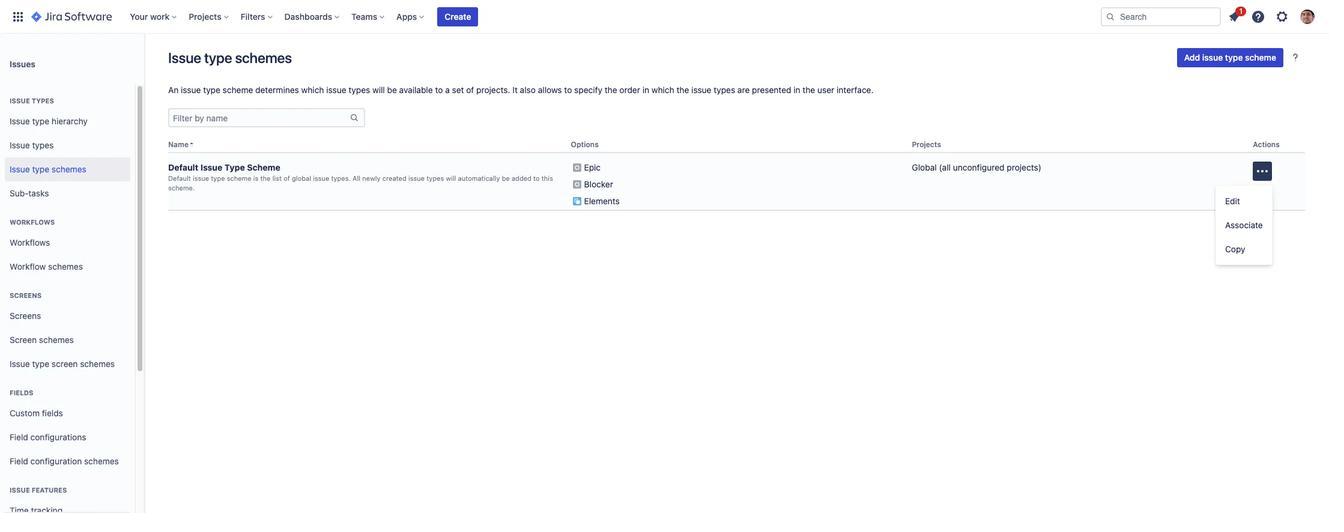 Task type: describe. For each thing, give the bounding box(es) containing it.
apps button
[[393, 7, 429, 26]]

sub-tasks
[[10, 188, 49, 198]]

features
[[32, 486, 67, 494]]

type inside button
[[1226, 52, 1244, 62]]

workflow schemes link
[[5, 255, 130, 279]]

0 horizontal spatial will
[[373, 85, 385, 95]]

issue types group
[[5, 84, 130, 209]]

Filter by name text field
[[169, 109, 350, 126]]

global
[[912, 162, 937, 173]]

also
[[520, 85, 536, 95]]

0 vertical spatial of
[[467, 85, 474, 95]]

options
[[571, 140, 599, 149]]

banner containing your work
[[0, 0, 1330, 34]]

issue right an
[[181, 85, 201, 95]]

configuration
[[30, 456, 82, 466]]

all
[[353, 174, 361, 182]]

type down the projects dropdown button
[[204, 49, 232, 66]]

fields
[[10, 389, 33, 397]]

an issue type scheme determines which issue types will be available to a set of projects. it also allows to specify the order in which the issue types are presented in the user interface.
[[168, 85, 874, 95]]

issue features group
[[5, 474, 130, 513]]

projects button
[[185, 7, 234, 26]]

teams button
[[348, 7, 390, 26]]

issue type screen schemes
[[10, 359, 115, 369]]

2 horizontal spatial to
[[565, 85, 572, 95]]

types left available
[[349, 85, 370, 95]]

your
[[130, 11, 148, 21]]

1 horizontal spatial issue type schemes
[[168, 49, 292, 66]]

1 horizontal spatial projects
[[912, 140, 942, 149]]

your profile and settings image
[[1301, 9, 1315, 24]]

schemes inside "issue types" group
[[52, 164, 86, 174]]

edit link
[[1216, 189, 1273, 213]]

your work
[[130, 11, 170, 21]]

1 which from the left
[[301, 85, 324, 95]]

issue inside default issue type scheme default issue type scheme is the list of global issue types. all newly created issue types will automatically be added to this scheme.
[[201, 162, 223, 173]]

screens link
[[5, 304, 130, 328]]

issue for 'issue type hierarchy' link
[[10, 116, 30, 126]]

actions image
[[1256, 164, 1271, 179]]

workflow
[[10, 261, 46, 271]]

field for field configurations
[[10, 432, 28, 442]]

2 default from the top
[[168, 174, 191, 182]]

types inside issue types "link"
[[32, 140, 54, 150]]

schemes up 'issue type screen schemes'
[[39, 334, 74, 345]]

the left user
[[803, 85, 816, 95]]

will inside default issue type scheme default issue type scheme is the list of global issue types. all newly created issue types will automatically be added to this scheme.
[[446, 174, 456, 182]]

associate
[[1226, 220, 1264, 230]]

epic
[[584, 162, 601, 173]]

issue right determines
[[326, 85, 347, 95]]

settings image
[[1276, 9, 1290, 24]]

1 in from the left
[[643, 85, 650, 95]]

unconfigured
[[954, 162, 1005, 173]]

types inside default issue type scheme default issue type scheme is the list of global issue types. all newly created issue types will automatically be added to this scheme.
[[427, 174, 444, 182]]

projects inside the projects dropdown button
[[189, 11, 222, 21]]

schemes inside the 'workflows' group
[[48, 261, 83, 271]]

apps
[[397, 11, 417, 21]]

learn more image
[[1289, 50, 1303, 65]]

dashboards
[[285, 11, 332, 21]]

custom fields
[[10, 408, 63, 418]]

issues
[[10, 59, 35, 69]]

teams
[[352, 11, 378, 21]]

0 horizontal spatial be
[[387, 85, 397, 95]]

workflow schemes
[[10, 261, 83, 271]]

primary element
[[7, 0, 1102, 33]]

appswitcher icon image
[[11, 9, 25, 24]]

issue up an
[[168, 49, 201, 66]]

issue type hierarchy link
[[5, 109, 130, 133]]

determines
[[255, 85, 299, 95]]

types left are
[[714, 85, 736, 95]]

create
[[445, 11, 471, 21]]

issue up scheme.
[[193, 174, 209, 182]]

(all
[[940, 162, 951, 173]]

configurations
[[30, 432, 86, 442]]

type
[[225, 162, 245, 173]]

add issue type scheme
[[1185, 52, 1277, 62]]

the right order
[[677, 85, 689, 95]]

1
[[1240, 6, 1243, 15]]

field configurations
[[10, 432, 86, 442]]

blocker
[[584, 179, 614, 189]]

presented
[[752, 85, 792, 95]]

issue left are
[[692, 85, 712, 95]]

tasks
[[28, 188, 49, 198]]

the left order
[[605, 85, 618, 95]]

0 horizontal spatial to
[[435, 85, 443, 95]]

issue type hierarchy
[[10, 116, 88, 126]]

sub-
[[10, 188, 28, 198]]

default issue type scheme default issue type scheme is the list of global issue types. all newly created issue types will automatically be added to this scheme.
[[168, 162, 553, 192]]

type inside screens "group"
[[32, 359, 49, 369]]

field configurations link
[[5, 425, 130, 450]]

issue for issue features group on the bottom
[[10, 486, 30, 494]]

scheme inside default issue type scheme default issue type scheme is the list of global issue types. all newly created issue types will automatically be added to this scheme.
[[227, 174, 252, 182]]

issue types link
[[5, 133, 130, 157]]

issue for issue type screen schemes link
[[10, 359, 30, 369]]

field configuration schemes link
[[5, 450, 130, 474]]

add issue type scheme button
[[1178, 48, 1284, 67]]

it
[[513, 85, 518, 95]]

custom
[[10, 408, 40, 418]]

field for field configuration schemes
[[10, 456, 28, 466]]

this
[[542, 174, 553, 182]]

copy link
[[1216, 237, 1273, 261]]

issue for issue type schemes link
[[10, 164, 30, 174]]

is
[[253, 174, 259, 182]]

issue for issue types "link"
[[10, 140, 30, 150]]

screen schemes link
[[5, 328, 130, 352]]

types.
[[331, 174, 351, 182]]

copy
[[1226, 244, 1246, 254]]

interface.
[[837, 85, 874, 95]]

set
[[452, 85, 464, 95]]

search image
[[1106, 12, 1116, 21]]



Task type: locate. For each thing, give the bounding box(es) containing it.
in right presented
[[794, 85, 801, 95]]

0 horizontal spatial in
[[643, 85, 650, 95]]

schemes down field configurations link at the left of page
[[84, 456, 119, 466]]

the inside default issue type scheme default issue type scheme is the list of global issue types. all newly created issue types will automatically be added to this scheme.
[[260, 174, 271, 182]]

screen
[[52, 359, 78, 369]]

an
[[168, 85, 179, 95]]

be left available
[[387, 85, 397, 95]]

schemes inside the fields group
[[84, 456, 119, 466]]

newly
[[363, 174, 381, 182]]

global
[[292, 174, 311, 182]]

1 vertical spatial be
[[502, 174, 510, 182]]

1 horizontal spatial in
[[794, 85, 801, 95]]

field down custom
[[10, 432, 28, 442]]

issue inside screens "group"
[[10, 359, 30, 369]]

1 horizontal spatial will
[[446, 174, 456, 182]]

0 vertical spatial screens
[[10, 291, 42, 299]]

scheme inside button
[[1246, 52, 1277, 62]]

2 screens from the top
[[10, 310, 41, 321]]

projects
[[189, 11, 222, 21], [912, 140, 942, 149]]

types
[[32, 97, 54, 105]]

issue type schemes
[[168, 49, 292, 66], [10, 164, 86, 174]]

schemes
[[235, 49, 292, 66], [52, 164, 86, 174], [48, 261, 83, 271], [39, 334, 74, 345], [80, 359, 115, 369], [84, 456, 119, 466]]

group
[[1216, 186, 1273, 265]]

issue inside button
[[1203, 52, 1224, 62]]

issue for "issue types" group
[[10, 97, 30, 105]]

to inside default issue type scheme default issue type scheme is the list of global issue types. all newly created issue types will automatically be added to this scheme.
[[534, 174, 540, 182]]

projects right "work"
[[189, 11, 222, 21]]

will left available
[[373, 85, 385, 95]]

create button
[[438, 7, 479, 26]]

0 vertical spatial issue type schemes
[[168, 49, 292, 66]]

1 horizontal spatial be
[[502, 174, 510, 182]]

of inside default issue type scheme default issue type scheme is the list of global issue types. all newly created issue types will automatically be added to this scheme.
[[284, 174, 290, 182]]

dashboards button
[[281, 7, 344, 26]]

name
[[168, 140, 189, 149]]

1 vertical spatial workflows
[[10, 237, 50, 247]]

0 vertical spatial will
[[373, 85, 385, 95]]

scheme
[[247, 162, 281, 173]]

add
[[1185, 52, 1201, 62]]

type down types
[[32, 116, 49, 126]]

1 horizontal spatial to
[[534, 174, 540, 182]]

0 vertical spatial field
[[10, 432, 28, 442]]

order
[[620, 85, 641, 95]]

screen schemes
[[10, 334, 74, 345]]

1 workflows from the top
[[10, 218, 55, 226]]

the right 'is'
[[260, 174, 271, 182]]

which
[[301, 85, 324, 95], [652, 85, 675, 95]]

issue type screen schemes link
[[5, 352, 130, 376]]

workflows down sub-tasks
[[10, 218, 55, 226]]

fields
[[42, 408, 63, 418]]

1 vertical spatial field
[[10, 456, 28, 466]]

schemes down issue types "link"
[[52, 164, 86, 174]]

your work button
[[126, 7, 182, 26]]

banner
[[0, 0, 1330, 34]]

issue right "global"
[[313, 174, 329, 182]]

screens group
[[5, 279, 130, 380]]

Search field
[[1102, 7, 1222, 26]]

1 field from the top
[[10, 432, 28, 442]]

1 vertical spatial issue type schemes
[[10, 164, 86, 174]]

jira software image
[[31, 9, 112, 24], [31, 9, 112, 24]]

type inside default issue type scheme default issue type scheme is the list of global issue types. all newly created issue types will automatically be added to this scheme.
[[211, 174, 225, 182]]

are
[[738, 85, 750, 95]]

issue up the sub-
[[10, 164, 30, 174]]

workflows group
[[5, 206, 130, 282]]

projects.
[[477, 85, 511, 95]]

screen
[[10, 334, 37, 345]]

2 in from the left
[[794, 85, 801, 95]]

workflows up workflow
[[10, 237, 50, 247]]

scheme for add issue type scheme
[[1246, 52, 1277, 62]]

1 vertical spatial default
[[168, 174, 191, 182]]

elements
[[584, 196, 620, 206]]

issue right add
[[1203, 52, 1224, 62]]

a
[[445, 85, 450, 95]]

0 vertical spatial be
[[387, 85, 397, 95]]

issue type schemes link
[[5, 157, 130, 181]]

issue type schemes down the projects dropdown button
[[168, 49, 292, 66]]

field configuration schemes
[[10, 456, 119, 466]]

1 horizontal spatial of
[[467, 85, 474, 95]]

specify
[[575, 85, 603, 95]]

be inside default issue type scheme default issue type scheme is the list of global issue types. all newly created issue types will automatically be added to this scheme.
[[502, 174, 510, 182]]

1 vertical spatial screens
[[10, 310, 41, 321]]

1 vertical spatial scheme
[[223, 85, 253, 95]]

work
[[150, 11, 170, 21]]

1 default from the top
[[168, 162, 198, 173]]

0 horizontal spatial projects
[[189, 11, 222, 21]]

0 horizontal spatial issue type schemes
[[10, 164, 86, 174]]

2 vertical spatial scheme
[[227, 174, 252, 182]]

scheme.
[[168, 184, 195, 192]]

added
[[512, 174, 532, 182]]

issue inside "link"
[[10, 140, 30, 150]]

of right the set
[[467, 85, 474, 95]]

types down issue type hierarchy
[[32, 140, 54, 150]]

screens for screens "group"
[[10, 291, 42, 299]]

type right an
[[203, 85, 220, 95]]

be left added in the top of the page
[[502, 174, 510, 182]]

issue type schemes up tasks
[[10, 164, 86, 174]]

screens up screen
[[10, 310, 41, 321]]

type up tasks
[[32, 164, 49, 174]]

2 field from the top
[[10, 456, 28, 466]]

workflows for the workflows 'link'
[[10, 237, 50, 247]]

help image
[[1252, 9, 1266, 24]]

will
[[373, 85, 385, 95], [446, 174, 456, 182]]

to left a
[[435, 85, 443, 95]]

type left the screen
[[32, 359, 49, 369]]

1 horizontal spatial which
[[652, 85, 675, 95]]

scheme
[[1246, 52, 1277, 62], [223, 85, 253, 95], [227, 174, 252, 182]]

projects)
[[1007, 162, 1042, 173]]

issue left types
[[10, 97, 30, 105]]

scheme up filter by name text field in the top left of the page
[[223, 85, 253, 95]]

edit
[[1226, 196, 1241, 206]]

workflows link
[[5, 231, 130, 255]]

issue
[[1203, 52, 1224, 62], [181, 85, 201, 95], [326, 85, 347, 95], [692, 85, 712, 95], [193, 174, 209, 182], [313, 174, 329, 182], [409, 174, 425, 182]]

type
[[204, 49, 232, 66], [1226, 52, 1244, 62], [203, 85, 220, 95], [32, 116, 49, 126], [32, 164, 49, 174], [211, 174, 225, 182], [32, 359, 49, 369]]

in right order
[[643, 85, 650, 95]]

0 horizontal spatial which
[[301, 85, 324, 95]]

filters button
[[237, 7, 277, 26]]

scheme for an issue type scheme determines which issue types will be available to a set of projects. it also allows to specify the order in which the issue types are presented in the user interface.
[[223, 85, 253, 95]]

issue down screen
[[10, 359, 30, 369]]

issue left features
[[10, 486, 30, 494]]

user
[[818, 85, 835, 95]]

automatically
[[458, 174, 500, 182]]

issue types
[[10, 140, 54, 150]]

actions
[[1254, 140, 1280, 149]]

issue type schemes inside "issue types" group
[[10, 164, 86, 174]]

to
[[435, 85, 443, 95], [565, 85, 572, 95], [534, 174, 540, 182]]

allows
[[538, 85, 562, 95]]

group containing edit
[[1216, 186, 1273, 265]]

scheme left learn more 'image'
[[1246, 52, 1277, 62]]

issue left "type"
[[201, 162, 223, 173]]

screens for screens link
[[10, 310, 41, 321]]

to left this
[[534, 174, 540, 182]]

of
[[467, 85, 474, 95], [284, 174, 290, 182]]

issue down issue types
[[10, 116, 30, 126]]

workflows for the 'workflows' group
[[10, 218, 55, 226]]

which right determines
[[301, 85, 324, 95]]

field
[[10, 432, 28, 442], [10, 456, 28, 466]]

2 which from the left
[[652, 85, 675, 95]]

name button
[[168, 140, 189, 149]]

0 vertical spatial default
[[168, 162, 198, 173]]

projects up global
[[912, 140, 942, 149]]

workflows inside 'link'
[[10, 237, 50, 247]]

available
[[399, 85, 433, 95]]

default
[[168, 162, 198, 173], [168, 174, 191, 182]]

sub-tasks link
[[5, 181, 130, 206]]

list
[[273, 174, 282, 182]]

issue types
[[10, 97, 54, 105]]

associate link
[[1216, 213, 1273, 237]]

issue down issue type hierarchy
[[10, 140, 30, 150]]

hierarchy
[[52, 116, 88, 126]]

issue features
[[10, 486, 67, 494]]

global (all unconfigured projects)
[[912, 162, 1042, 173]]

of right list
[[284, 174, 290, 182]]

created
[[383, 174, 407, 182]]

1 vertical spatial projects
[[912, 140, 942, 149]]

0 horizontal spatial of
[[284, 174, 290, 182]]

sidebar navigation image
[[131, 48, 157, 72]]

will left automatically
[[446, 174, 456, 182]]

screens down workflow
[[10, 291, 42, 299]]

0 vertical spatial workflows
[[10, 218, 55, 226]]

1 screens from the top
[[10, 291, 42, 299]]

types right created
[[427, 174, 444, 182]]

2 workflows from the top
[[10, 237, 50, 247]]

0 vertical spatial scheme
[[1246, 52, 1277, 62]]

0 vertical spatial projects
[[189, 11, 222, 21]]

scheme down "type"
[[227, 174, 252, 182]]

field up the issue features
[[10, 456, 28, 466]]

schemes up determines
[[235, 49, 292, 66]]

type down notifications icon
[[1226, 52, 1244, 62]]

to right allows
[[565, 85, 572, 95]]

issue right created
[[409, 174, 425, 182]]

which right order
[[652, 85, 675, 95]]

1 vertical spatial of
[[284, 174, 290, 182]]

in
[[643, 85, 650, 95], [794, 85, 801, 95]]

types
[[349, 85, 370, 95], [714, 85, 736, 95], [32, 140, 54, 150], [427, 174, 444, 182]]

schemes right the screen
[[80, 359, 115, 369]]

type down "type"
[[211, 174, 225, 182]]

1 vertical spatial will
[[446, 174, 456, 182]]

notifications image
[[1228, 9, 1242, 24]]

fields group
[[5, 376, 130, 477]]

schemes down the workflows 'link'
[[48, 261, 83, 271]]



Task type: vqa. For each thing, say whether or not it's contained in the screenshot.
middle 'LIST ITEM'
no



